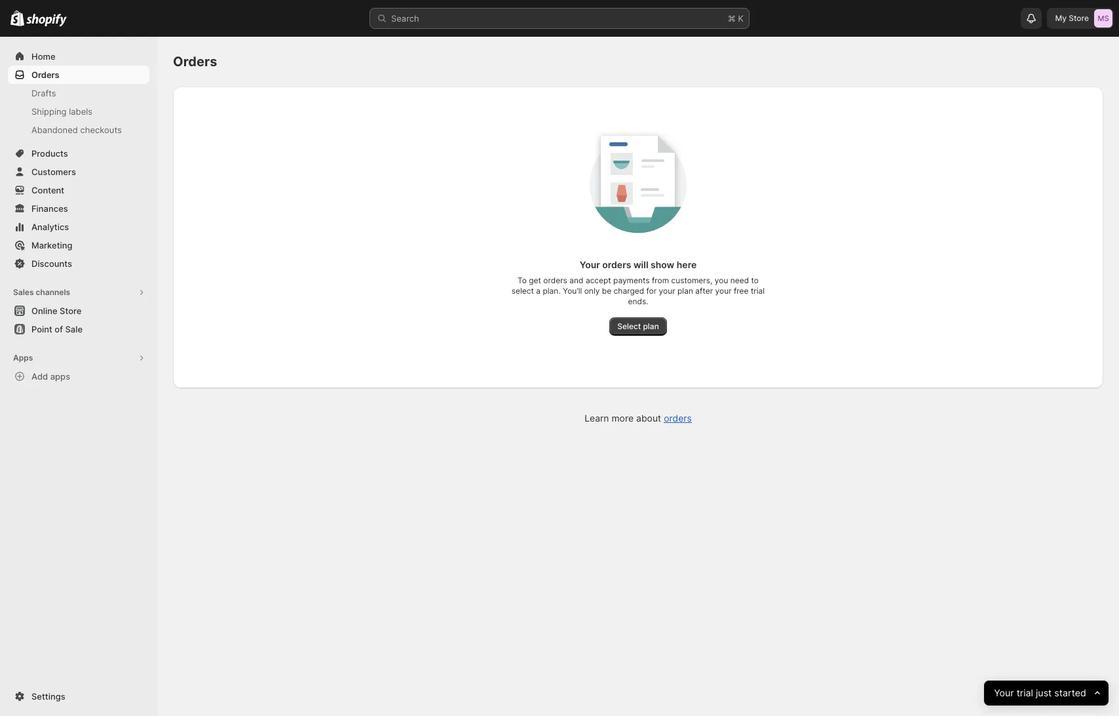 Task type: vqa. For each thing, say whether or not it's contained in the screenshot.
SHIPPING
yes



Task type: describe. For each thing, give the bounding box(es) containing it.
add apps button
[[8, 367, 149, 386]]

2 your from the left
[[716, 286, 732, 296]]

store for online store
[[60, 306, 82, 316]]

plan.
[[543, 286, 561, 296]]

trial inside dropdown button
[[1017, 687, 1034, 699]]

point of sale button
[[0, 320, 157, 338]]

point of sale
[[31, 324, 83, 334]]

your trial just started
[[995, 687, 1087, 699]]

analytics
[[31, 222, 69, 232]]

sales
[[13, 287, 34, 297]]

orders link
[[664, 412, 692, 424]]

orders link
[[8, 66, 149, 84]]

select plan link
[[610, 317, 667, 336]]

add
[[31, 371, 48, 382]]

for
[[647, 286, 657, 296]]

apps button
[[8, 349, 149, 367]]

your for orders
[[580, 259, 601, 270]]

your for trial
[[995, 687, 1015, 699]]

k
[[739, 13, 744, 24]]

point
[[31, 324, 52, 334]]

accept
[[586, 275, 612, 285]]

only
[[585, 286, 600, 296]]

shipping labels
[[31, 106, 93, 117]]

search
[[391, 13, 419, 24]]

⌘
[[728, 13, 736, 24]]

shipping
[[31, 106, 67, 117]]

be
[[602, 286, 612, 296]]

channels
[[36, 287, 70, 297]]

1 horizontal spatial orders
[[173, 54, 217, 70]]

1 your from the left
[[659, 286, 676, 296]]

here
[[677, 259, 697, 270]]

just
[[1037, 687, 1052, 699]]

home link
[[8, 47, 149, 66]]

you'll
[[563, 286, 582, 296]]

products link
[[8, 144, 149, 163]]

drafts link
[[8, 84, 149, 102]]

finances link
[[8, 199, 149, 218]]

sale
[[65, 324, 83, 334]]

learn more about orders
[[585, 412, 692, 424]]

trial inside your orders will show here to get orders and accept payments from customers, you need to select a plan. you'll only be charged for your plan after your free trial ends.
[[751, 286, 765, 296]]

marketing
[[31, 240, 72, 250]]

apps
[[13, 353, 33, 363]]

0 horizontal spatial plan
[[644, 321, 660, 331]]

finances
[[31, 203, 68, 214]]

customers
[[31, 167, 76, 177]]

a
[[537, 286, 541, 296]]

show
[[651, 259, 675, 270]]

about
[[637, 412, 662, 424]]

need
[[731, 275, 750, 285]]

online store button
[[0, 302, 157, 320]]

2 horizontal spatial orders
[[664, 412, 692, 424]]

select
[[618, 321, 641, 331]]

abandoned checkouts link
[[8, 121, 149, 139]]

0 horizontal spatial orders
[[544, 275, 568, 285]]

sales channels button
[[8, 283, 149, 302]]

products
[[31, 148, 68, 159]]

0 horizontal spatial orders
[[31, 70, 59, 80]]

you
[[715, 275, 729, 285]]

labels
[[69, 106, 93, 117]]

analytics link
[[8, 218, 149, 236]]



Task type: locate. For each thing, give the bounding box(es) containing it.
abandoned
[[31, 125, 78, 135]]

1 horizontal spatial shopify image
[[26, 14, 67, 27]]

ends.
[[628, 296, 649, 306]]

abandoned checkouts
[[31, 125, 122, 135]]

to
[[752, 275, 759, 285]]

0 vertical spatial trial
[[751, 286, 765, 296]]

0 horizontal spatial shopify image
[[10, 10, 24, 26]]

my
[[1056, 13, 1068, 23]]

to
[[518, 275, 527, 285]]

from
[[652, 275, 670, 285]]

add apps
[[31, 371, 70, 382]]

will
[[634, 259, 649, 270]]

1 horizontal spatial your
[[995, 687, 1015, 699]]

settings link
[[8, 687, 149, 706]]

discounts
[[31, 258, 72, 269]]

orders
[[603, 259, 632, 270], [544, 275, 568, 285], [664, 412, 692, 424]]

shipping labels link
[[8, 102, 149, 121]]

your
[[580, 259, 601, 270], [995, 687, 1015, 699]]

0 vertical spatial plan
[[678, 286, 694, 296]]

your up 'accept'
[[580, 259, 601, 270]]

marketing link
[[8, 236, 149, 254]]

0 horizontal spatial your
[[580, 259, 601, 270]]

customers link
[[8, 163, 149, 181]]

1 horizontal spatial store
[[1070, 13, 1090, 23]]

0 vertical spatial your
[[580, 259, 601, 270]]

store inside online store "link"
[[60, 306, 82, 316]]

2 vertical spatial orders
[[664, 412, 692, 424]]

customers,
[[672, 275, 713, 285]]

drafts
[[31, 88, 56, 98]]

content
[[31, 185, 64, 195]]

your inside dropdown button
[[995, 687, 1015, 699]]

more
[[612, 412, 634, 424]]

store
[[1070, 13, 1090, 23], [60, 306, 82, 316]]

your orders will show here to get orders and accept payments from customers, you need to select a plan. you'll only be charged for your plan after your free trial ends.
[[512, 259, 765, 306]]

orders up plan. on the top of the page
[[544, 275, 568, 285]]

0 vertical spatial orders
[[603, 259, 632, 270]]

get
[[529, 275, 542, 285]]

online store link
[[8, 302, 149, 320]]

plan inside your orders will show here to get orders and accept payments from customers, you need to select a plan. you'll only be charged for your plan after your free trial ends.
[[678, 286, 694, 296]]

apps
[[50, 371, 70, 382]]

0 horizontal spatial your
[[659, 286, 676, 296]]

1 horizontal spatial orders
[[603, 259, 632, 270]]

plan
[[678, 286, 694, 296], [644, 321, 660, 331]]

your down you
[[716, 286, 732, 296]]

your down from
[[659, 286, 676, 296]]

store for my store
[[1070, 13, 1090, 23]]

online
[[31, 306, 57, 316]]

my store image
[[1095, 9, 1113, 28]]

0 horizontal spatial trial
[[751, 286, 765, 296]]

1 vertical spatial trial
[[1017, 687, 1034, 699]]

plan right select
[[644, 321, 660, 331]]

your left just
[[995, 687, 1015, 699]]

of
[[55, 324, 63, 334]]

and
[[570, 275, 584, 285]]

1 horizontal spatial your
[[716, 286, 732, 296]]

store right my
[[1070, 13, 1090, 23]]

plan down customers,
[[678, 286, 694, 296]]

payments
[[614, 275, 650, 285]]

content link
[[8, 181, 149, 199]]

charged
[[614, 286, 645, 296]]

trial
[[751, 286, 765, 296], [1017, 687, 1034, 699]]

sales channels
[[13, 287, 70, 297]]

discounts link
[[8, 254, 149, 273]]

online store
[[31, 306, 82, 316]]

settings
[[31, 691, 65, 702]]

your
[[659, 286, 676, 296], [716, 286, 732, 296]]

1 horizontal spatial trial
[[1017, 687, 1034, 699]]

shopify image
[[10, 10, 24, 26], [26, 14, 67, 27]]

checkouts
[[80, 125, 122, 135]]

point of sale link
[[8, 320, 149, 338]]

⌘ k
[[728, 13, 744, 24]]

orders up payments
[[603, 259, 632, 270]]

0 horizontal spatial store
[[60, 306, 82, 316]]

after
[[696, 286, 714, 296]]

1 vertical spatial your
[[995, 687, 1015, 699]]

my store
[[1056, 13, 1090, 23]]

1 vertical spatial plan
[[644, 321, 660, 331]]

select
[[512, 286, 534, 296]]

trial left just
[[1017, 687, 1034, 699]]

learn
[[585, 412, 609, 424]]

1 vertical spatial store
[[60, 306, 82, 316]]

your trial just started button
[[985, 681, 1109, 706]]

orders
[[173, 54, 217, 70], [31, 70, 59, 80]]

trial down to
[[751, 286, 765, 296]]

orders right about
[[664, 412, 692, 424]]

your inside your orders will show here to get orders and accept payments from customers, you need to select a plan. you'll only be charged for your plan after your free trial ends.
[[580, 259, 601, 270]]

started
[[1055, 687, 1087, 699]]

store up sale
[[60, 306, 82, 316]]

0 vertical spatial store
[[1070, 13, 1090, 23]]

1 vertical spatial orders
[[544, 275, 568, 285]]

free
[[734, 286, 749, 296]]

1 horizontal spatial plan
[[678, 286, 694, 296]]

home
[[31, 51, 55, 62]]

select plan
[[618, 321, 660, 331]]



